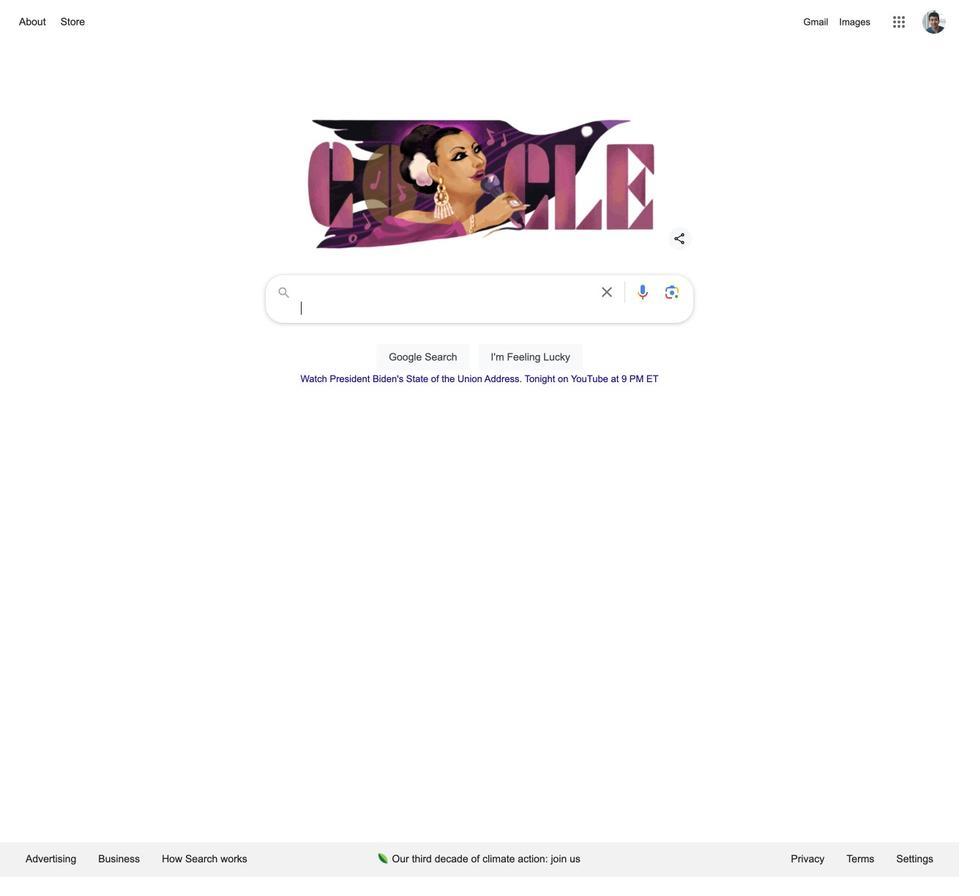 Task type: vqa. For each thing, say whether or not it's contained in the screenshot.
search field
yes



Task type: locate. For each thing, give the bounding box(es) containing it.
search by image image
[[663, 283, 681, 301]]

None search field
[[15, 271, 944, 387]]



Task type: describe. For each thing, give the bounding box(es) containing it.
Search text field
[[301, 284, 589, 316]]

search by voice image
[[634, 283, 652, 301]]

lola beltrán's 92nd birthday image
[[297, 110, 663, 256]]



